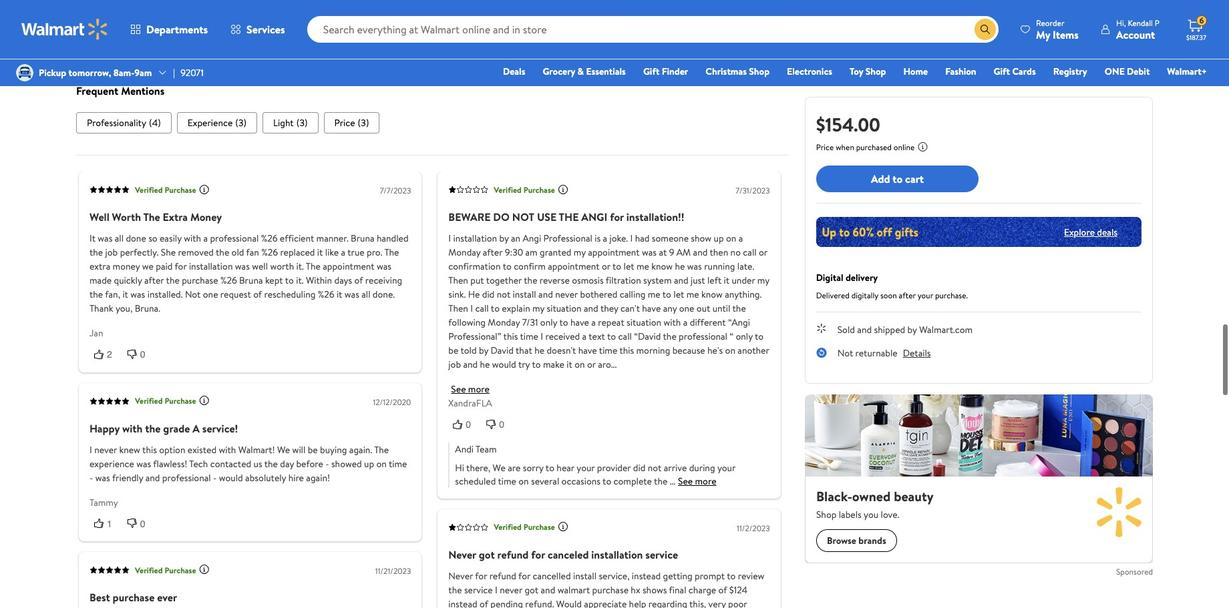 Task type: describe. For each thing, give the bounding box(es) containing it.
verified purchase information image
[[199, 184, 210, 195]]

make
[[543, 358, 565, 371]]

0 vertical spatial call
[[743, 246, 757, 259]]

was down days
[[345, 288, 359, 301]]

was up "receiving"
[[377, 260, 392, 273]]

tammy
[[90, 496, 118, 509]]

that
[[516, 344, 533, 357]]

before
[[296, 457, 323, 471]]

time up aro...
[[599, 344, 618, 357]]

for inside it was all done so easily with a professional %26 efficient manner. bruna handled the job perfectly. she removed the old fan %26 replaced it like a true pro. the extra money we paid for installation was well worth it. the appointment was made quickly after the purchase %26 bruna kept to it. within days of receiving the fan, it was installed. not one request of rescheduling %26 it was all done. thank you, bruna.
[[175, 260, 187, 273]]

toy
[[850, 65, 864, 78]]

repeat
[[598, 316, 625, 329]]

list item containing price
[[324, 112, 380, 134]]

was down experience
[[95, 471, 110, 485]]

1 vertical spatial my
[[758, 274, 770, 287]]

see for beware do not use the angi for installation!!
[[451, 383, 466, 396]]

use
[[537, 210, 557, 224]]

time inside andi team hi there, we are sorry to hear your provider did not arrive during your scheduled time on several occasions to complete the ...
[[498, 475, 517, 488]]

1 horizontal spatial know
[[702, 288, 723, 301]]

one debit
[[1105, 65, 1150, 78]]

arrive
[[664, 461, 687, 475]]

david
[[491, 344, 514, 357]]

us
[[254, 457, 262, 471]]

christmas shop
[[706, 65, 770, 78]]

please
[[680, 5, 706, 18]]

walmart!
[[238, 443, 275, 457]]

experience (3)
[[188, 116, 247, 129]]

verified for the
[[135, 395, 163, 407]]

1 vertical spatial monday
[[488, 316, 520, 329]]

grocery & essentials link
[[537, 64, 632, 79]]

existed
[[188, 443, 217, 457]]

running
[[705, 260, 735, 273]]

of right request on the top
[[253, 288, 262, 301]]

(3) for price (3)
[[358, 116, 369, 129]]

1 horizontal spatial service
[[646, 547, 678, 562]]

&
[[578, 65, 584, 78]]

1 horizontal spatial your
[[718, 461, 736, 475]]

was down old
[[235, 260, 250, 273]]

beware do not use the angi for installation!!
[[449, 210, 685, 224]]

verified purchase information image for the
[[558, 184, 569, 195]]

the left extra
[[143, 210, 160, 224]]

a up no
[[739, 232, 743, 245]]

again!
[[306, 471, 330, 485]]

confirmation
[[449, 260, 501, 273]]

2 vertical spatial or
[[587, 358, 596, 371]]

2 vertical spatial he
[[480, 358, 490, 371]]

1 vertical spatial or
[[602, 260, 611, 273]]

job inside it was all done so easily with a professional %26 efficient manner. bruna handled the job perfectly. she removed the old fan %26 replaced it like a true pro. the extra money we paid for installation was well worth it. the appointment was made quickly after the purchase %26 bruna kept to it. within days of receiving the fan, it was installed. not one request of rescheduling %26 it was all done. thank you, bruna.
[[105, 246, 118, 259]]

with inside it was all done so easily with a professional %26 efficient manner. bruna handled the job perfectly. she removed the old fan %26 replaced it like a true pro. the extra money we paid for installation was well worth it. the appointment was made quickly after the purchase %26 bruna kept to it. within days of receiving the fan, it was installed. not one request of rescheduling %26 it was all done. thank you, bruna.
[[184, 232, 201, 245]]

0 horizontal spatial purchase
[[113, 590, 155, 605]]

add to cart
[[871, 172, 924, 186]]

i left had
[[631, 232, 633, 245]]

i inside i never knew this option existed with walmart! we will be buying again. the experience was flawless! tech contacted us the day before - showed up on time - was friendly and professional - would absolutely hire again!
[[90, 443, 92, 457]]

xandrafla
[[449, 397, 492, 410]]

| 92071
[[173, 66, 204, 79]]

very
[[709, 598, 726, 609]]

1 horizontal spatial my
[[574, 246, 586, 259]]

email
[[708, 5, 730, 18]]

would inside the i installation by an angi professional is a joke. i had someone show up on a monday after 9:30 am granted my appointment was at 9 am and then no call or confirmation to confirm appointment or to let me know he was running late. then put together the reverse osmosis filtration system and just left it under my sink. he did not install and never bothered calling me to let me know anything. then i call to explain my situation and they can't have any one out until the following monday 7/31 only to have a repeat situation with a different "angi professional" this time i received a text to call "david the professional " only to be told by david that he doesn't have time this morning because he's on another job and he would try to make it on or aro...
[[492, 358, 516, 371]]

%26 right fan
[[261, 246, 278, 259]]

install inside never for refund for cancelled install service, instead getting prompt to review the service i never got and walmart purchase hx shows final charge of $124 instead of pending refund. would appreciate help regarding this, very po
[[573, 570, 597, 583]]

to up walmart site-wide search box
[[643, 0, 652, 5]]

0 horizontal spatial my
[[533, 302, 545, 315]]

one inside the i installation by an angi professional is a joke. i had someone show up on a monday after 9:30 am granted my appointment was at 9 am and then no call or confirmation to confirm appointment or to let me know he was running late. then put together the reverse osmosis filtration system and just left it under my sink. he did not install and never bothered calling me to let me know anything. then i call to explain my situation and they can't have any one out until the following monday 7/31 only to have a repeat situation with a different "angi professional" this time i received a text to call "david the professional " only to be told by david that he doesn't have time this morning because he's on another job and he would try to make it on or aro...
[[680, 302, 695, 315]]

to down repeat in the bottom of the page
[[608, 330, 616, 343]]

reverse
[[540, 274, 570, 287]]

after inside digital delivery delivered digitally soon after your purchase.
[[899, 290, 916, 301]]

extra
[[163, 210, 188, 224]]

pro.
[[367, 246, 383, 259]]

during
[[690, 461, 715, 475]]

just
[[691, 274, 706, 287]]

verified purchase up ever
[[135, 565, 196, 576]]

about
[[674, 0, 698, 5]]

2 horizontal spatial we
[[718, 0, 731, 5]]

and down reverse
[[539, 288, 553, 301]]

things
[[569, 5, 594, 18]]

and inside i never knew this option existed with walmart! we will be buying again. the experience was flawless! tech contacted us the day before - showed up on time - was friendly and professional - would absolutely hire again!
[[145, 471, 160, 485]]

it right left
[[724, 274, 730, 287]]

1 horizontal spatial we
[[579, 0, 592, 5]]

light
[[273, 116, 294, 129]]

price for price (3)
[[335, 116, 355, 129]]

well
[[252, 260, 268, 273]]

experience
[[188, 116, 233, 129]]

it right fan,
[[123, 288, 128, 301]]

2 horizontal spatial by
[[908, 323, 917, 337]]

this inside i never knew this option existed with walmart! we will be buying again. the experience was flawless! tech contacted us the day before - showed up on time - was friendly and professional - would absolutely hire again!
[[142, 443, 157, 457]]

was up just
[[688, 260, 702, 273]]

and right sold
[[858, 323, 872, 337]]

never for never got refund for canceled installation service
[[449, 547, 476, 562]]

a up removed
[[204, 232, 208, 245]]

paid
[[156, 260, 173, 273]]

legal information image
[[918, 142, 929, 152]]

0 for beware do not use the angi for installation!!
[[499, 420, 505, 430]]

gift for gift cards
[[994, 65, 1011, 78]]

me up system
[[637, 260, 650, 273]]

buying
[[320, 443, 347, 457]]

see more for beware do not use the angi for installation!!
[[451, 383, 490, 396]]

to right love
[[520, 5, 528, 18]]

9
[[669, 246, 675, 259]]

0 down the xandrafla
[[466, 420, 471, 430]]

2 horizontal spatial he
[[675, 260, 685, 273]]

on down the "
[[726, 344, 736, 357]]

after inside the i installation by an angi professional is a joke. i had someone show up on a monday after 9:30 am granted my appointment was at 9 am and then no call or confirmation to confirm appointment or to let me know he was running late. then put together the reverse osmosis filtration system and just left it under my sink. he did not install and never bothered calling me to let me know anything. then i call to explain my situation and they can't have any one out until the following monday 7/31 only to have a repeat situation with a different "angi professional" this time i received a text to call "david the professional " only to be told by david that he doesn't have time this morning because he's on another job and he would try to make it on or aro...
[[483, 246, 503, 259]]

money
[[190, 210, 222, 224]]

%26 down "within"
[[318, 288, 335, 301]]

verified purchase for refund
[[494, 522, 555, 533]]

and inside never for refund for cancelled install service, instead getting prompt to review the service i never got and walmart purchase hx shows final charge of $124 instead of pending refund. would appreciate help regarding this, very po
[[541, 584, 556, 597]]

appreciate
[[584, 598, 627, 609]]

professional inside the i installation by an angi professional is a joke. i had someone show up on a monday after 9:30 am granted my appointment was at 9 am and then no call or confirmation to confirm appointment or to let me know he was running late. then put together the reverse osmosis filtration system and just left it under my sink. he did not install and never bothered calling me to let me know anything. then i call to explain my situation and they can't have any one out until the following monday 7/31 only to have a repeat situation with a different "angi professional" this time i received a text to call "david the professional " only to be told by david that he doesn't have time this morning because he's on another job and he would try to make it on or aro...
[[679, 330, 728, 343]]

i left received on the left bottom of the page
[[541, 330, 543, 343]]

left
[[708, 274, 722, 287]]

1 vertical spatial he
[[535, 344, 545, 357]]

0 horizontal spatial all
[[115, 232, 124, 245]]

sorry inside andi team hi there, we are sorry to hear your provider did not arrive during your scheduled time on several occasions to complete the ...
[[523, 461, 544, 475]]

0 horizontal spatial by
[[479, 344, 489, 357]]

1 horizontal spatial instead
[[632, 570, 661, 583]]

0 vertical spatial by
[[500, 232, 509, 245]]

thank
[[90, 302, 113, 315]]

verified for the
[[135, 184, 163, 195]]

0 button down the xandrafla
[[449, 418, 482, 432]]

review
[[738, 570, 765, 583]]

refund for for
[[490, 570, 517, 583]]

92071
[[181, 66, 204, 79]]

knew
[[119, 443, 140, 457]]

installation inside it was all done so easily with a professional %26 efficient manner. bruna handled the job perfectly. she removed the old fan %26 replaced it like a true pro. the extra money we paid for installation was well worth it. the appointment was made quickly after the purchase %26 bruna kept to it. within days of receiving the fan, it was installed. not one request of rescheduling %26 it was all done. thank you, bruna.
[[189, 260, 233, 273]]

never inside never for refund for cancelled install service, instead getting prompt to review the service i never got and walmart purchase hx shows final charge of $124 instead of pending refund. would appreciate help regarding this, very po
[[500, 584, 523, 597]]

a left text
[[582, 330, 587, 343]]

never inside i never knew this option existed with walmart! we will be buying again. the experience was flawless! tech contacted us the day before - showed up on time - was friendly and professional - would absolutely hire again!
[[94, 443, 117, 457]]

a right is
[[603, 232, 608, 245]]

toy shop
[[850, 65, 887, 78]]

with inside i never knew this option existed with walmart! we will be buying again. the experience was flawless! tech contacted us the day before - showed up on time - was friendly and professional - would absolutely hire again!
[[219, 443, 236, 457]]

was right it
[[98, 232, 113, 245]]

0 vertical spatial know
[[652, 260, 673, 273]]

0 vertical spatial monday
[[449, 246, 481, 259]]

not inside it was all done so easily with a professional %26 efficient manner. bruna handled the job perfectly. she removed the old fan %26 replaced it like a true pro. the extra money we paid for installation was well worth it. the appointment was made quickly after the purchase %26 bruna kept to it. within days of receiving the fan, it was installed. not one request of rescheduling %26 it was all done. thank you, bruna.
[[185, 288, 201, 301]]

not inside andi team hi there, we are sorry to hear your provider did not arrive during your scheduled time on several occasions to complete the ...
[[648, 461, 662, 475]]

2 vertical spatial have
[[579, 344, 597, 357]]

beware
[[449, 210, 491, 224]]

purchase for grade
[[165, 395, 196, 407]]

sponsored
[[1117, 567, 1154, 578]]

verified purchase information image for a
[[199, 395, 210, 406]]

never for never for refund for cancelled install service, instead getting prompt to review the service i never got and walmart purchase hx shows final charge of $124 instead of pending refund. would appreciate help regarding this, very po
[[449, 570, 473, 583]]

calling
[[620, 288, 646, 301]]

2 vertical spatial call
[[619, 330, 632, 343]]

do
[[493, 210, 510, 224]]

2 horizontal spatial -
[[326, 457, 329, 471]]

so inside hi there nannette, we are so sorry to hear about this. we would love to help turn things around immediately. please email us...
[[609, 0, 618, 5]]

are for on
[[508, 461, 521, 475]]

on inside i never knew this option existed with walmart! we will be buying again. the experience was flawless! tech contacted us the day before - showed up on time - was friendly and professional - would absolutely hire again!
[[377, 457, 387, 471]]

to right try
[[532, 358, 541, 371]]

explore deals link
[[1059, 220, 1123, 244]]

to up received on the left bottom of the page
[[560, 316, 568, 329]]

1 horizontal spatial bruna
[[351, 232, 375, 245]]

of up very
[[719, 584, 727, 597]]

verified purchase for the
[[135, 184, 196, 195]]

christmas shop link
[[700, 64, 776, 79]]

professionality (4)
[[87, 116, 161, 129]]

Search search field
[[307, 16, 999, 43]]

2 horizontal spatial or
[[759, 246, 768, 259]]

to left complete on the bottom of page
[[603, 475, 612, 488]]

sorry inside hi there nannette, we are so sorry to hear about this. we would love to help turn things around immediately. please email us...
[[621, 0, 641, 5]]

1 vertical spatial bruna
[[239, 274, 263, 287]]

verified up best purchase ever
[[135, 565, 163, 576]]

charge
[[689, 584, 717, 597]]

pending
[[491, 598, 523, 609]]

job inside the i installation by an angi professional is a joke. i had someone show up on a monday after 9:30 am granted my appointment was at 9 am and then no call or confirmation to confirm appointment or to let me know he was running late. then put together the reverse osmosis filtration system and just left it under my sink. he did not install and never bothered calling me to let me know anything. then i call to explain my situation and they can't have any one out until the following monday 7/31 only to have a repeat situation with a different "angi professional" this time i received a text to call "david the professional " only to be told by david that he doesn't have time this morning because he's on another job and he would try to make it on or aro...
[[449, 358, 461, 371]]

of left the pending
[[480, 598, 489, 609]]

the inside i never knew this option existed with walmart! we will be buying again. the experience was flawless! tech contacted us the day before - showed up on time - was friendly and professional - would absolutely hire again!
[[374, 443, 389, 457]]

time inside i never knew this option existed with walmart! we will be buying again. the experience was flawless! tech contacted us the day before - showed up on time - was friendly and professional - would absolutely hire again!
[[389, 457, 407, 471]]

absolutely
[[245, 471, 286, 485]]

like
[[325, 246, 339, 259]]

pickup tomorrow, 8am-9am
[[39, 66, 152, 79]]

on down doesn't
[[575, 358, 585, 371]]

purchase for extra
[[165, 184, 196, 195]]

a up text
[[592, 316, 596, 329]]

would inside hi there nannette, we are so sorry to hear about this. we would love to help turn things around immediately. please email us...
[[734, 0, 758, 5]]

|
[[173, 66, 175, 79]]

professional inside i never knew this option existed with walmart! we will be buying again. the experience was flawless! tech contacted us the day before - showed up on time - was friendly and professional - would absolutely hire again!
[[162, 471, 211, 485]]

appointment up osmosis
[[548, 260, 600, 273]]

around
[[596, 5, 624, 18]]

because
[[673, 344, 706, 357]]

...
[[670, 475, 676, 488]]

2 horizontal spatial installation
[[592, 547, 643, 562]]

0 horizontal spatial let
[[624, 260, 635, 273]]

install inside the i installation by an angi professional is a joke. i had someone show up on a monday after 9:30 am granted my appointment was at 9 am and then no call or confirmation to confirm appointment or to let me know he was running late. then put together the reverse osmosis filtration system and just left it under my sink. he did not install and never bothered calling me to let me know anything. then i call to explain my situation and they can't have any one out until the following monday 7/31 only to have a repeat situation with a different "angi professional" this time i received a text to call "david the professional " only to be told by david that he doesn't have time this morning because he's on another job and he would try to make it on or aro...
[[513, 288, 536, 301]]

i down the he
[[471, 302, 473, 315]]

0 horizontal spatial your
[[577, 461, 595, 475]]

hi inside hi there nannette, we are so sorry to hear about this. we would love to help turn things around immediately. please email us...
[[501, 0, 510, 5]]

1 vertical spatial have
[[571, 316, 589, 329]]

reorder
[[1037, 17, 1065, 28]]

verified purchase information image for canceled
[[558, 522, 569, 532]]

1 vertical spatial call
[[475, 302, 489, 315]]

flawless!
[[153, 457, 187, 471]]

to left explain
[[491, 302, 500, 315]]

never for refund for cancelled install service, instead getting prompt to review the service i never got and walmart purchase hx shows final charge of $124 instead of pending refund. would appreciate help regarding this, very po
[[449, 570, 765, 609]]

with up knew on the left bottom of page
[[122, 421, 143, 436]]

"angi
[[728, 316, 750, 329]]

to left occasions
[[546, 461, 555, 475]]

a left different at the bottom right of the page
[[684, 316, 688, 329]]

one debit link
[[1099, 64, 1156, 79]]

1 horizontal spatial not
[[838, 347, 854, 360]]

0 horizontal spatial only
[[541, 316, 558, 329]]

it down days
[[337, 288, 342, 301]]

cancelled
[[533, 570, 571, 583]]

and down show
[[693, 246, 708, 259]]

well
[[90, 210, 109, 224]]

1 horizontal spatial this
[[504, 330, 518, 343]]

aro...
[[598, 358, 617, 371]]

finder
[[662, 65, 689, 78]]

hear inside andi team hi there, we are sorry to hear your provider did not arrive during your scheduled time on several occasions to complete the ...
[[557, 461, 575, 475]]

on up no
[[726, 232, 737, 245]]

request
[[220, 288, 251, 301]]

up to sixty percent off deals. shop now. image
[[816, 217, 1142, 247]]

walmart+ link
[[1162, 64, 1214, 79]]

0 for well worth the extra money
[[140, 349, 145, 360]]

i installation by an angi professional is a joke. i had someone show up on a monday after 9:30 am granted my appointment was at 9 am and then no call or confirmation to confirm appointment or to let me know he was running late. then put together the reverse osmosis filtration system and just left it under my sink. he did not install and never bothered calling me to let me know anything. then i call to explain my situation and they can't have any one out until the following monday 7/31 only to have a repeat situation with a different "angi professional" this time i received a text to call "david the professional " only to be told by david that he doesn't have time this morning because he's on another job and he would try to make it on or aro...
[[449, 232, 770, 371]]

7/7/2023
[[380, 185, 411, 196]]

to inside it was all done so easily with a professional %26 efficient manner. bruna handled the job perfectly. she removed the old fan %26 replaced it like a true pro. the extra money we paid for installation was well worth it. the appointment was made quickly after the purchase %26 bruna kept to it. within days of receiving the fan, it was installed. not one request of rescheduling %26 it was all done. thank you, bruna.
[[285, 274, 294, 287]]

to up any
[[663, 288, 672, 301]]

1 horizontal spatial let
[[674, 288, 685, 301]]

returnable
[[856, 347, 898, 360]]

purchase up ever
[[165, 565, 196, 576]]

1 horizontal spatial -
[[213, 471, 217, 485]]

he's
[[708, 344, 723, 357]]

explain
[[502, 302, 530, 315]]

grade
[[163, 421, 190, 436]]

love
[[501, 5, 518, 18]]

to up another
[[755, 330, 764, 343]]

professionality
[[87, 116, 146, 129]]

this,
[[690, 598, 707, 609]]

then
[[710, 246, 729, 259]]

regarding
[[649, 598, 688, 609]]

hi,
[[1117, 17, 1126, 28]]

purchase for use
[[524, 184, 555, 195]]

and down told on the bottom of the page
[[463, 358, 478, 371]]

services
[[247, 22, 285, 37]]

online
[[894, 142, 915, 153]]

and down bothered at the top of the page
[[584, 302, 599, 315]]



Task type: locate. For each thing, give the bounding box(es) containing it.
your inside digital delivery delivered digitally soon after your purchase.
[[918, 290, 934, 301]]

0 for happy with the grade a  service!
[[140, 519, 145, 529]]

gift inside "link"
[[644, 65, 660, 78]]

0 horizontal spatial got
[[479, 547, 495, 562]]

0 horizontal spatial gift
[[644, 65, 660, 78]]

the inside i never knew this option existed with walmart! we will be buying again. the experience was flawless! tech contacted us the day before - showed up on time - was friendly and professional - would absolutely hire again!
[[264, 457, 278, 471]]

2 then from the top
[[449, 302, 468, 315]]

verified for refund
[[494, 522, 522, 533]]

shop
[[749, 65, 770, 78], [866, 65, 887, 78]]

0
[[140, 349, 145, 360], [466, 420, 471, 430], [499, 420, 505, 430], [140, 519, 145, 529]]

help inside hi there nannette, we are so sorry to hear about this. we would love to help turn things around immediately. please email us...
[[531, 5, 548, 18]]

1 vertical spatial only
[[736, 330, 753, 343]]

2 list item from the left
[[177, 112, 257, 134]]

then down sink.
[[449, 302, 468, 315]]

no
[[731, 246, 741, 259]]

best
[[90, 590, 110, 605]]

shop for toy shop
[[866, 65, 887, 78]]

the down handled
[[385, 246, 399, 259]]

1
[[107, 519, 112, 529]]

on inside andi team hi there, we are sorry to hear your provider did not arrive during your scheduled time on several occasions to complete the ...
[[519, 475, 529, 488]]

it left the like
[[317, 246, 323, 259]]

the up "within"
[[306, 260, 321, 273]]

1 vertical spatial never
[[449, 570, 473, 583]]

1 it. from the top
[[296, 260, 304, 273]]

price left when
[[816, 142, 834, 153]]

0 vertical spatial situation
[[547, 302, 582, 315]]

0 button for well worth the extra money
[[123, 348, 156, 362]]

digitally
[[852, 290, 879, 301]]

this right knew on the left bottom of page
[[142, 443, 157, 457]]

1 vertical spatial after
[[144, 274, 164, 287]]

service up the getting
[[646, 547, 678, 562]]

0 vertical spatial after
[[483, 246, 503, 259]]

and down cancelled
[[541, 584, 556, 597]]

are for things
[[594, 0, 607, 5]]

never up experience
[[94, 443, 117, 457]]

to
[[643, 0, 652, 5], [520, 5, 528, 18], [893, 172, 903, 186], [503, 260, 512, 273], [613, 260, 622, 273], [285, 274, 294, 287], [663, 288, 672, 301], [491, 302, 500, 315], [560, 316, 568, 329], [608, 330, 616, 343], [755, 330, 764, 343], [532, 358, 541, 371], [546, 461, 555, 475], [603, 475, 612, 488], [727, 570, 736, 583]]

1 horizontal spatial only
[[736, 330, 753, 343]]

best purchase ever
[[90, 590, 177, 605]]

monday down explain
[[488, 316, 520, 329]]

1 vertical spatial up
[[364, 457, 374, 471]]

0 vertical spatial professional
[[210, 232, 259, 245]]

this
[[504, 330, 518, 343], [620, 344, 634, 357], [142, 443, 157, 457]]

my
[[1037, 27, 1051, 42]]

within
[[306, 274, 332, 287]]

0 horizontal spatial see more
[[451, 383, 490, 396]]

true
[[348, 246, 365, 259]]

1 horizontal spatial monday
[[488, 316, 520, 329]]

to up filtration
[[613, 260, 622, 273]]

- down contacted
[[213, 471, 217, 485]]

text
[[589, 330, 605, 343]]

0 vertical spatial only
[[541, 316, 558, 329]]

bruna up true
[[351, 232, 375, 245]]

1 vertical spatial hear
[[557, 461, 575, 475]]

list item
[[76, 112, 172, 134], [177, 112, 257, 134], [263, 112, 318, 134], [324, 112, 380, 134]]

11/2/2023
[[737, 523, 770, 534]]

be inside i never knew this option existed with walmart! we will be buying again. the experience was flawless! tech contacted us the day before - showed up on time - was friendly and professional - would absolutely hire again!
[[308, 443, 318, 457]]

1 horizontal spatial price
[[816, 142, 834, 153]]

tomorrow,
[[69, 66, 111, 79]]

hear inside hi there nannette, we are so sorry to hear about this. we would love to help turn things around immediately. please email us...
[[654, 0, 672, 5]]

0 vertical spatial my
[[574, 246, 586, 259]]

1 vertical spatial did
[[633, 461, 646, 475]]

2 shop from the left
[[866, 65, 887, 78]]

2 vertical spatial would
[[219, 471, 243, 485]]

1 list item from the left
[[76, 112, 172, 134]]

0 horizontal spatial price
[[335, 116, 355, 129]]

to left cart
[[893, 172, 903, 186]]

1 horizontal spatial one
[[680, 302, 695, 315]]

1 vertical spatial hi
[[455, 461, 464, 475]]

1 then from the top
[[449, 274, 468, 287]]

on
[[726, 232, 737, 245], [726, 344, 736, 357], [575, 358, 585, 371], [377, 457, 387, 471], [519, 475, 529, 488]]

help
[[531, 5, 548, 18], [629, 598, 647, 609]]

purchase up "use" at the left
[[524, 184, 555, 195]]

one left out
[[680, 302, 695, 315]]

2 gift from the left
[[994, 65, 1011, 78]]

list item containing light
[[263, 112, 318, 134]]

0 horizontal spatial know
[[652, 260, 673, 273]]

i down beware
[[449, 232, 451, 245]]

he right that
[[535, 344, 545, 357]]

hi, kendall p account
[[1117, 17, 1160, 42]]

0 vertical spatial hi
[[501, 0, 510, 5]]

after inside it was all done so easily with a professional %26 efficient manner. bruna handled the job perfectly. she removed the old fan %26 replaced it like a true pro. the extra money we paid for installation was well worth it. the appointment was made quickly after the purchase %26 bruna kept to it. within days of receiving the fan, it was installed. not one request of rescheduling %26 it was all done. thank you, bruna.
[[144, 274, 164, 287]]

12/12/2020
[[373, 396, 411, 408]]

it.
[[296, 260, 304, 273], [296, 274, 304, 287]]

4 list item from the left
[[324, 112, 380, 134]]

purchase for for
[[524, 522, 555, 533]]

did inside the i installation by an angi professional is a joke. i had someone show up on a monday after 9:30 am granted my appointment was at 9 am and then no call or confirmation to confirm appointment or to let me know he was running late. then put together the reverse osmosis filtration system and just left it under my sink. he did not install and never bothered calling me to let me know anything. then i call to explain my situation and they can't have any one out until the following monday 7/31 only to have a repeat situation with a different "angi professional" this time i received a text to call "david the professional " only to be told by david that he doesn't have time this morning because he's on another job and he would try to make it on or aro...
[[482, 288, 495, 301]]

see right ...
[[678, 475, 693, 488]]

0 up there, we
[[499, 420, 505, 430]]

can't
[[621, 302, 640, 315]]

i inside never for refund for cancelled install service, instead getting prompt to review the service i never got and walmart purchase hx shows final charge of $124 instead of pending refund. would appreciate help regarding this, very po
[[495, 584, 498, 597]]

shop right christmas
[[749, 65, 770, 78]]

0 vertical spatial so
[[609, 0, 618, 5]]

purchase
[[182, 274, 218, 287], [593, 584, 629, 597], [113, 590, 155, 605]]

1 vertical spatial install
[[573, 570, 597, 583]]

a right the like
[[341, 246, 346, 259]]

0 horizontal spatial never
[[94, 443, 117, 457]]

0 horizontal spatial more
[[468, 383, 490, 396]]

0 vertical spatial then
[[449, 274, 468, 287]]

showed
[[331, 457, 362, 471]]

more for andi team
[[695, 475, 717, 488]]

0 vertical spatial service
[[646, 547, 678, 562]]

installed.
[[147, 288, 183, 301]]

3 (3) from the left
[[358, 116, 369, 129]]

see more button for andi team
[[678, 475, 717, 488]]

professional inside it was all done so easily with a professional %26 efficient manner. bruna handled the job perfectly. she removed the old fan %26 replaced it like a true pro. the extra money we paid for installation was well worth it. the appointment was made quickly after the purchase %26 bruna kept to it. within days of receiving the fan, it was installed. not one request of rescheduling %26 it was all done. thank you, bruna.
[[210, 232, 259, 245]]

option
[[159, 443, 185, 457]]

1 never from the top
[[449, 547, 476, 562]]

1 vertical spatial price
[[816, 142, 834, 153]]

or right no
[[759, 246, 768, 259]]

we inside i never knew this option existed with walmart! we will be buying again. the experience was flawless! tech contacted us the day before - showed up on time - was friendly and professional - would absolutely hire again!
[[277, 443, 290, 457]]

1 vertical spatial see more button
[[678, 475, 717, 488]]

list item down the 92071
[[177, 112, 257, 134]]

0 horizontal spatial help
[[531, 5, 548, 18]]

shows
[[643, 584, 667, 597]]

0 button for beware do not use the angi for installation!!
[[482, 418, 515, 432]]

0 vertical spatial install
[[513, 288, 536, 301]]

0 horizontal spatial instead
[[449, 598, 478, 609]]

add
[[871, 172, 891, 186]]

with inside the i installation by an angi professional is a joke. i had someone show up on a monday after 9:30 am granted my appointment was at 9 am and then no call or confirmation to confirm appointment or to let me know he was running late. then put together the reverse osmosis filtration system and just left it under my sink. he did not install and never bothered calling me to let me know anything. then i call to explain my situation and they can't have any one out until the following monday 7/31 only to have a repeat situation with a different "angi professional" this time i received a text to call "david the professional " only to be told by david that he doesn't have time this morning because he's on another job and he would try to make it on or aro...
[[664, 316, 681, 329]]

0 horizontal spatial one
[[203, 288, 218, 301]]

1 horizontal spatial did
[[633, 461, 646, 475]]

only
[[541, 316, 558, 329], [736, 330, 753, 343]]

not inside the i installation by an angi professional is a joke. i had someone show up on a monday after 9:30 am granted my appointment was at 9 am and then no call or confirmation to confirm appointment or to let me know he was running late. then put together the reverse osmosis filtration system and just left it under my sink. he did not install and never bothered calling me to let me know anything. then i call to explain my situation and they can't have any one out until the following monday 7/31 only to have a repeat situation with a different "angi professional" this time i received a text to call "david the professional " only to be told by david that he doesn't have time this morning because he's on another job and he would try to make it on or aro...
[[497, 288, 511, 301]]

to inside never for refund for cancelled install service, instead getting prompt to review the service i never got and walmart purchase hx shows final charge of $124 instead of pending refund. would appreciate help regarding this, very po
[[727, 570, 736, 583]]

would inside i never knew this option existed with walmart! we will be buying again. the experience was flawless! tech contacted us the day before - showed up on time - was friendly and professional - would absolutely hire again!
[[219, 471, 243, 485]]

appointment inside it was all done so easily with a professional %26 efficient manner. bruna handled the job perfectly. she removed the old fan %26 replaced it like a true pro. the extra money we paid for installation was well worth it. the appointment was made quickly after the purchase %26 bruna kept to it. within days of receiving the fan, it was installed. not one request of rescheduling %26 it was all done. thank you, bruna.
[[323, 260, 375, 273]]

list item containing experience
[[177, 112, 257, 134]]

(3) for experience (3)
[[235, 116, 247, 129]]

are inside hi there nannette, we are so sorry to hear about this. we would love to help turn things around immediately. please email us...
[[594, 0, 607, 5]]

0 button
[[123, 348, 156, 362], [449, 418, 482, 432], [482, 418, 515, 432], [123, 517, 156, 531]]

2 horizontal spatial call
[[743, 246, 757, 259]]

you,
[[116, 302, 133, 315]]

up inside the i installation by an angi professional is a joke. i had someone show up on a monday after 9:30 am granted my appointment was at 9 am and then no call or confirmation to confirm appointment or to let me know he was running late. then put together the reverse osmosis filtration system and just left it under my sink. he did not install and never bothered calling me to let me know anything. then i call to explain my situation and they can't have any one out until the following monday 7/31 only to have a repeat situation with a different "angi professional" this time i received a text to call "david the professional " only to be told by david that he doesn't have time this morning because he's on another job and he would try to make it on or aro...
[[714, 232, 724, 245]]

purchase inside never for refund for cancelled install service, instead getting prompt to review the service i never got and walmart purchase hx shows final charge of $124 instead of pending refund. would appreciate help regarding this, very po
[[593, 584, 629, 597]]

us...
[[732, 5, 746, 18]]

of right days
[[355, 274, 363, 287]]

this up david
[[504, 330, 518, 343]]

2 never from the top
[[449, 570, 473, 583]]

1 vertical spatial service
[[464, 584, 493, 597]]

1 horizontal spatial got
[[525, 584, 539, 597]]

2 horizontal spatial this
[[620, 344, 634, 357]]

see more button up the xandrafla
[[451, 383, 490, 396]]

0 vertical spatial sorry
[[621, 0, 641, 5]]

appointment down joke.
[[588, 246, 640, 259]]

a
[[204, 232, 208, 245], [603, 232, 608, 245], [739, 232, 743, 245], [341, 246, 346, 259], [592, 316, 596, 329], [684, 316, 688, 329], [582, 330, 587, 343]]

one inside it was all done so easily with a professional %26 efficient manner. bruna handled the job perfectly. she removed the old fan %26 replaced it like a true pro. the extra money we paid for installation was well worth it. the appointment was made quickly after the purchase %26 bruna kept to it. within days of receiving the fan, it was installed. not one request of rescheduling %26 it was all done. thank you, bruna.
[[203, 288, 218, 301]]

purchase inside it was all done so easily with a professional %26 efficient manner. bruna handled the job perfectly. she removed the old fan %26 replaced it like a true pro. the extra money we paid for installation was well worth it. the appointment was made quickly after the purchase %26 bruna kept to it. within days of receiving the fan, it was installed. not one request of rescheduling %26 it was all done. thank you, bruna.
[[182, 274, 218, 287]]

0 horizontal spatial this
[[142, 443, 157, 457]]

provider
[[597, 461, 631, 475]]

0 vertical spatial see
[[451, 383, 466, 396]]

verified purchase information image
[[558, 184, 569, 195], [199, 395, 210, 406], [558, 522, 569, 532], [199, 565, 210, 575]]

bruna down well
[[239, 274, 263, 287]]

with down any
[[664, 316, 681, 329]]

toy shop link
[[844, 64, 893, 79]]

2 vertical spatial installation
[[592, 547, 643, 562]]

0 horizontal spatial see
[[451, 383, 466, 396]]

me down system
[[648, 288, 661, 301]]

was up bruna.
[[131, 288, 145, 301]]

price for price when purchased online
[[816, 142, 834, 153]]

on left several
[[519, 475, 529, 488]]

gift for gift finder
[[644, 65, 660, 78]]

refund inside never for refund for cancelled install service, instead getting prompt to review the service i never got and walmart purchase hx shows final charge of $124 instead of pending refund. would appreciate help regarding this, very po
[[490, 570, 517, 583]]

see more up the xandrafla
[[451, 383, 490, 396]]

2 horizontal spatial (3)
[[358, 116, 369, 129]]

walmart image
[[21, 19, 108, 40]]

or left aro...
[[587, 358, 596, 371]]

so right things
[[609, 0, 618, 5]]

1 (3) from the left
[[235, 116, 247, 129]]

verified for not
[[494, 184, 522, 195]]

be right will
[[308, 443, 318, 457]]

$187.37
[[1187, 33, 1207, 42]]

0 horizontal spatial shop
[[749, 65, 770, 78]]

2 horizontal spatial after
[[899, 290, 916, 301]]

verified down the scheduled
[[494, 522, 522, 533]]

system
[[644, 274, 672, 287]]

kept
[[265, 274, 283, 287]]

0 vertical spatial one
[[203, 288, 218, 301]]

walmart
[[558, 584, 590, 597]]

1 vertical spatial job
[[449, 358, 461, 371]]

digital
[[816, 271, 844, 285]]

0 horizontal spatial be
[[308, 443, 318, 457]]

7/31
[[522, 316, 538, 329]]

hi there nannette, we are so sorry to hear about this. we would love to help turn things around immediately. please email us...
[[501, 0, 758, 18]]

replaced
[[280, 246, 315, 259]]

scheduled
[[455, 475, 496, 488]]

0 vertical spatial more
[[468, 383, 490, 396]]

time right the scheduled
[[498, 475, 517, 488]]

home
[[904, 65, 928, 78]]

list item containing professionality
[[76, 112, 172, 134]]

2 it. from the top
[[296, 274, 304, 287]]

i never knew this option existed with walmart! we will be buying again. the experience was flawless! tech contacted us the day before - showed up on time - was friendly and professional - would absolutely hire again!
[[90, 443, 407, 485]]

the inside never for refund for cancelled install service, instead getting prompt to review the service i never got and walmart purchase hx shows final charge of $124 instead of pending refund. would appreciate help regarding this, very po
[[449, 584, 462, 597]]

never up the pending
[[500, 584, 523, 597]]

0 horizontal spatial are
[[508, 461, 521, 475]]

verified purchase up not
[[494, 184, 555, 195]]

up inside i never knew this option existed with walmart! we will be buying again. the experience was flawless! tech contacted us the day before - showed up on time - was friendly and professional - would absolutely hire again!
[[364, 457, 374, 471]]

so
[[609, 0, 618, 5], [148, 232, 158, 245]]

 image
[[16, 64, 33, 82]]

0 vertical spatial got
[[479, 547, 495, 562]]

(4)
[[149, 116, 161, 129]]

0 horizontal spatial call
[[475, 302, 489, 315]]

verified up the happy with the grade a  service!
[[135, 395, 163, 407]]

2 vertical spatial my
[[533, 302, 545, 315]]

install up explain
[[513, 288, 536, 301]]

price
[[335, 116, 355, 129], [816, 142, 834, 153]]

list
[[76, 112, 789, 134]]

0 horizontal spatial after
[[144, 274, 164, 287]]

never
[[556, 288, 578, 301], [94, 443, 117, 457], [500, 584, 523, 597]]

1 vertical spatial all
[[362, 288, 371, 301]]

1 vertical spatial know
[[702, 288, 723, 301]]

was down knew on the left bottom of page
[[136, 457, 151, 471]]

1 horizontal spatial job
[[449, 358, 461, 371]]

installation
[[453, 232, 497, 245], [189, 260, 233, 273], [592, 547, 643, 562]]

he
[[675, 260, 685, 273], [535, 344, 545, 357], [480, 358, 490, 371]]

situation up received on the left bottom of the page
[[547, 302, 582, 315]]

the inside andi team hi there, we are sorry to hear your provider did not arrive during your scheduled time on several occasions to complete the ...
[[654, 475, 668, 488]]

time down 7/31
[[520, 330, 539, 343]]

0 horizontal spatial or
[[587, 358, 596, 371]]

to up $124
[[727, 570, 736, 583]]

and down the "flawless!"
[[145, 471, 160, 485]]

extra
[[90, 260, 110, 273]]

price (3)
[[335, 116, 369, 129]]

0 vertical spatial never
[[449, 547, 476, 562]]

i up experience
[[90, 443, 92, 457]]

0 vertical spatial or
[[759, 246, 768, 259]]

my right under
[[758, 274, 770, 287]]

3 list item from the left
[[263, 112, 318, 134]]

we up day
[[277, 443, 290, 457]]

purchase left ever
[[113, 590, 155, 605]]

reorder my items
[[1037, 17, 1079, 42]]

hi left there
[[501, 0, 510, 5]]

this left morning
[[620, 344, 634, 357]]

it was all done so easily with a professional %26 efficient manner. bruna handled the job perfectly. she removed the old fan %26 replaced it like a true pro. the extra money we paid for installation was well worth it. the appointment was made quickly after the purchase %26 bruna kept to it. within days of receiving the fan, it was installed. not one request of rescheduling %26 it was all done. thank you, bruna.
[[90, 232, 409, 315]]

instead left the pending
[[449, 598, 478, 609]]

install
[[513, 288, 536, 301], [573, 570, 597, 583]]

verified purchase for not
[[494, 184, 555, 195]]

call down repeat in the bottom of the page
[[619, 330, 632, 343]]

doesn't
[[547, 344, 576, 357]]

following
[[449, 316, 486, 329]]

gift
[[644, 65, 660, 78], [994, 65, 1011, 78]]

installation inside the i installation by an angi professional is a joke. i had someone show up on a monday after 9:30 am granted my appointment was at 9 am and then no call or confirmation to confirm appointment or to let me know he was running late. then put together the reverse osmosis filtration system and just left it under my sink. he did not install and never bothered calling me to let me know anything. then i call to explain my situation and they can't have any one out until the following monday 7/31 only to have a repeat situation with a different "angi professional" this time i received a text to call "david the professional " only to be told by david that he doesn't have time this morning because he's on another job and he would try to make it on or aro...
[[453, 232, 497, 245]]

shop right toy
[[866, 65, 887, 78]]

are
[[594, 0, 607, 5], [508, 461, 521, 475]]

1 horizontal spatial install
[[573, 570, 597, 583]]

more for beware do not use the angi for installation!!
[[468, 383, 490, 396]]

1 horizontal spatial gift
[[994, 65, 1011, 78]]

refund for got
[[498, 547, 529, 562]]

it right the make at the bottom
[[567, 358, 573, 371]]

1 horizontal spatial sorry
[[621, 0, 641, 5]]

was left at
[[642, 246, 657, 259]]

%26 left the efficient
[[261, 232, 278, 245]]

sink.
[[449, 288, 466, 301]]

0 vertical spatial be
[[449, 344, 459, 357]]

let up any
[[674, 288, 685, 301]]

1 horizontal spatial by
[[500, 232, 509, 245]]

2 horizontal spatial your
[[918, 290, 934, 301]]

instead up shows
[[632, 570, 661, 583]]

0 vertical spatial up
[[714, 232, 724, 245]]

well worth the extra money
[[90, 210, 222, 224]]

purchase.
[[936, 290, 968, 301]]

or up filtration
[[602, 260, 611, 273]]

list containing professionality
[[76, 112, 789, 134]]

1 horizontal spatial he
[[535, 344, 545, 357]]

2 (3) from the left
[[297, 116, 308, 129]]

to inside button
[[893, 172, 903, 186]]

list item down frequent mentions
[[76, 112, 172, 134]]

help inside never for refund for cancelled install service, instead getting prompt to review the service i never got and walmart purchase hx shows final charge of $124 instead of pending refund. would appreciate help regarding this, very po
[[629, 598, 647, 609]]

see for andi team
[[678, 475, 693, 488]]

1 horizontal spatial situation
[[627, 316, 662, 329]]

a
[[193, 421, 200, 436]]

%26 up request on the top
[[220, 274, 237, 287]]

was
[[98, 232, 113, 245], [642, 246, 657, 259], [235, 260, 250, 273], [377, 260, 392, 273], [688, 260, 702, 273], [131, 288, 145, 301], [345, 288, 359, 301], [136, 457, 151, 471], [95, 471, 110, 485]]

verified purchase for the
[[135, 395, 196, 407]]

your
[[918, 290, 934, 301], [577, 461, 595, 475], [718, 461, 736, 475]]

granted
[[540, 246, 572, 259]]

list item right light (3)
[[324, 112, 380, 134]]

see more button for beware do not use the angi for installation!!
[[451, 383, 490, 396]]

- down buying
[[326, 457, 329, 471]]

to up the together
[[503, 260, 512, 273]]

complete
[[614, 475, 652, 488]]

got inside never for refund for cancelled install service, instead getting prompt to review the service i never got and walmart purchase hx shows final charge of $124 instead of pending refund. would appreciate help regarding this, very po
[[525, 584, 539, 597]]

are inside andi team hi there, we are sorry to hear your provider did not arrive during your scheduled time on several occasions to complete the ...
[[508, 461, 521, 475]]

0 vertical spatial see more
[[451, 383, 490, 396]]

sorry right there, we
[[523, 461, 544, 475]]

situation
[[547, 302, 582, 315], [627, 316, 662, 329]]

frequent
[[76, 83, 119, 98]]

and left just
[[674, 274, 689, 287]]

0 horizontal spatial (3)
[[235, 116, 247, 129]]

Walmart Site-Wide search field
[[307, 16, 999, 43]]

deals
[[1098, 226, 1118, 239]]

not down the together
[[497, 288, 511, 301]]

1 shop from the left
[[749, 65, 770, 78]]

1 horizontal spatial so
[[609, 0, 618, 5]]

price inside list item
[[335, 116, 355, 129]]

sold and shipped by walmart.com
[[838, 323, 973, 337]]

never inside never for refund for cancelled install service, instead getting prompt to review the service i never got and walmart purchase hx shows final charge of $124 instead of pending refund. would appreciate help regarding this, very po
[[449, 570, 473, 583]]

happy with the grade a  service!
[[90, 421, 238, 436]]

- down experience
[[90, 471, 93, 485]]

0 button for happy with the grade a  service!
[[123, 517, 156, 531]]

1 horizontal spatial are
[[594, 0, 607, 5]]

service inside never for refund for cancelled install service, instead getting prompt to review the service i never got and walmart purchase hx shows final charge of $124 instead of pending refund. would appreciate help regarding this, very po
[[464, 584, 493, 597]]

time right showed
[[389, 457, 407, 471]]

call down the he
[[475, 302, 489, 315]]

1 horizontal spatial (3)
[[297, 116, 308, 129]]

home link
[[898, 64, 934, 79]]

so inside it was all done so easily with a professional %26 efficient manner. bruna handled the job perfectly. she removed the old fan %26 replaced it like a true pro. the extra money we paid for installation was well worth it. the appointment was made quickly after the purchase %26 bruna kept to it. within days of receiving the fan, it was installed. not one request of rescheduling %26 it was all done. thank you, bruna.
[[148, 232, 158, 245]]

verified purchase up extra
[[135, 184, 196, 195]]

me
[[637, 260, 650, 273], [648, 288, 661, 301], [687, 288, 700, 301]]

andi
[[455, 443, 474, 456]]

(3) for light (3)
[[297, 116, 308, 129]]

never inside the i installation by an angi professional is a joke. i had someone show up on a monday after 9:30 am granted my appointment was at 9 am and then no call or confirmation to confirm appointment or to let me know he was running late. then put together the reverse osmosis filtration system and just left it under my sink. he did not install and never bothered calling me to let me know anything. then i call to explain my situation and they can't have any one out until the following monday 7/31 only to have a repeat situation with a different "angi professional" this time i received a text to call "david the professional " only to be told by david that he doesn't have time this morning because he's on another job and he would try to make it on or aro...
[[556, 288, 578, 301]]

1 vertical spatial never
[[94, 443, 117, 457]]

try
[[519, 358, 530, 371]]

by right told on the bottom of the page
[[479, 344, 489, 357]]

1 vertical spatial instead
[[449, 598, 478, 609]]

your left provider
[[577, 461, 595, 475]]

0 horizontal spatial -
[[90, 471, 93, 485]]

handled
[[377, 232, 409, 245]]

never got refund for canceled installation service
[[449, 547, 678, 562]]

0 vertical spatial have
[[642, 302, 661, 315]]

be inside the i installation by an angi professional is a joke. i had someone show up on a monday after 9:30 am granted my appointment was at 9 am and then no call or confirmation to confirm appointment or to let me know he was running late. then put together the reverse osmosis filtration system and just left it under my sink. he did not install and never bothered calling me to let me know anything. then i call to explain my situation and they can't have any one out until the following monday 7/31 only to have a repeat situation with a different "angi professional" this time i received a text to call "david the professional " only to be told by david that he doesn't have time this morning because he's on another job and he would try to make it on or aro...
[[449, 344, 459, 357]]

0 vertical spatial instead
[[632, 570, 661, 583]]

search icon image
[[980, 24, 991, 35]]

have down text
[[579, 344, 597, 357]]

me down just
[[687, 288, 700, 301]]

0 vertical spatial help
[[531, 5, 548, 18]]

hire
[[288, 471, 304, 485]]

all left done
[[115, 232, 124, 245]]

1 gift from the left
[[644, 65, 660, 78]]

verified up well worth the extra money
[[135, 184, 163, 195]]

would down contacted
[[219, 471, 243, 485]]

1 vertical spatial one
[[680, 302, 695, 315]]

install up the walmart
[[573, 570, 597, 583]]

osmosis
[[572, 274, 604, 287]]

not right installed.
[[185, 288, 201, 301]]

hi inside andi team hi there, we are sorry to hear your provider did not arrive during your scheduled time on several occasions to complete the ...
[[455, 461, 464, 475]]

we left around
[[579, 0, 592, 5]]

1 horizontal spatial installation
[[453, 232, 497, 245]]

did inside andi team hi there, we are sorry to hear your provider did not arrive during your scheduled time on several occasions to complete the ...
[[633, 461, 646, 475]]

1 vertical spatial would
[[492, 358, 516, 371]]

he down am
[[675, 260, 685, 273]]

account
[[1117, 27, 1156, 42]]

see more for andi team
[[678, 475, 717, 488]]

never
[[449, 547, 476, 562], [449, 570, 473, 583]]

shop for christmas shop
[[749, 65, 770, 78]]

more
[[468, 383, 490, 396], [695, 475, 717, 488]]

0 horizontal spatial hear
[[557, 461, 575, 475]]

after left 9:30
[[483, 246, 503, 259]]

walmart.com
[[920, 323, 973, 337]]

several
[[531, 475, 560, 488]]

hear left provider
[[557, 461, 575, 475]]

0 horizontal spatial he
[[480, 358, 490, 371]]



Task type: vqa. For each thing, say whether or not it's contained in the screenshot.
HELP in the NEVER FOR REFUND FOR CANCELLED INSTALL SERVICE, INSTEAD GETTING PROMPT TO REVIEW THE SERVICE I NEVER GOT AND WALMART PURCHASE HX SHOWS FINAL CHARGE OF $124 INSTEAD OF PENDING REFUND. WOULD APPRECIATE HELP REGARDING THIS, VERY PO
yes



